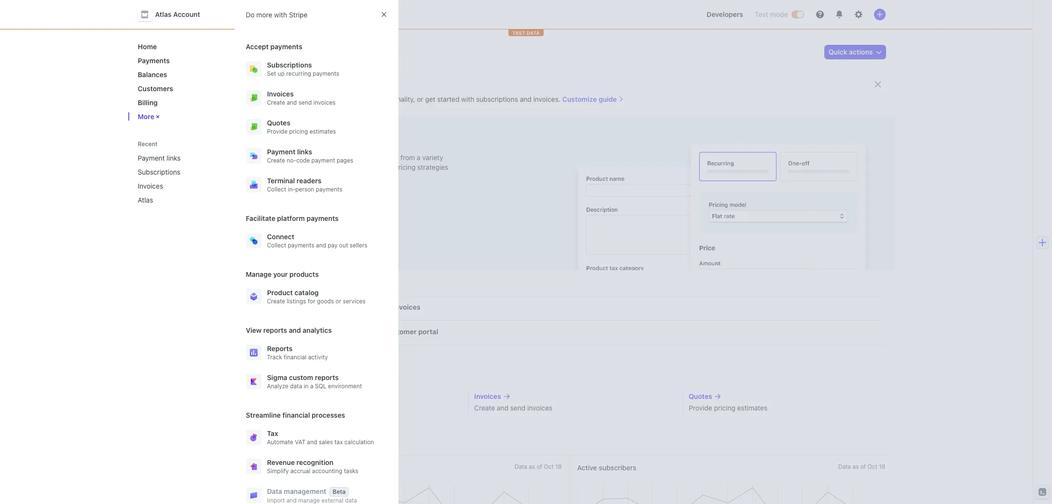 Task type: describe. For each thing, give the bounding box(es) containing it.
subscriptions
[[476, 95, 518, 103]]

active
[[577, 464, 597, 472]]

invoices inside recent element
[[138, 182, 163, 190]]

beta
[[333, 488, 346, 496]]

customize
[[563, 95, 597, 103]]

view docs link
[[271, 187, 312, 195]]

18 for mrr
[[555, 463, 562, 470]]

docs
[[288, 187, 304, 195]]

from
[[400, 153, 415, 162]]

guide for customize guide
[[599, 95, 617, 103]]

send inside invoices create and send invoices
[[299, 99, 312, 106]]

1 horizontal spatial invoices link
[[474, 392, 671, 401]]

facilitate
[[246, 214, 275, 222]]

test left products.
[[340, 153, 352, 162]]

different
[[366, 163, 392, 171]]

readers
[[297, 177, 322, 185]]

product
[[267, 289, 293, 297]]

simplify
[[267, 468, 289, 475]]

follow these recommended tasks, test functionality, or get started with subscriptions and invoices.
[[254, 95, 561, 103]]

test
[[755, 10, 768, 18]]

search
[[263, 10, 285, 18]]

activity
[[308, 354, 328, 361]]

get
[[425, 95, 435, 103]]

provide inside quotes provide pricing estimates
[[267, 128, 288, 135]]

sql
[[315, 383, 326, 390]]

management
[[284, 487, 326, 496]]

start
[[271, 153, 286, 162]]

0 horizontal spatial invoices link
[[134, 178, 213, 194]]

add test product
[[283, 214, 338, 223]]

accept payments element
[[242, 56, 391, 197]]

connect collect payments and pay out sellers
[[267, 233, 368, 249]]

oct for mrr
[[544, 463, 554, 470]]

1 vertical spatial estimates
[[737, 404, 768, 412]]

tasks,
[[341, 95, 360, 103]]

recognition
[[297, 458, 333, 467]]

1
[[258, 140, 261, 148]]

analyze
[[267, 383, 288, 390]]

atlas account button
[[138, 8, 210, 21]]

or for get
[[417, 95, 423, 103]]

data
[[290, 383, 302, 390]]

test data
[[512, 30, 540, 36]]

set inside subscriptions set up recurring payments
[[267, 70, 276, 77]]

payment links create no-code payment pages
[[267, 148, 353, 164]]

pick
[[386, 153, 399, 162]]

payment for payment links
[[138, 154, 165, 162]]

custom
[[289, 373, 313, 382]]

live.
[[312, 173, 325, 181]]

sigma custom reports analyze data in a sql environment
[[267, 373, 362, 390]]

payments link
[[134, 53, 227, 69]]

data management
[[267, 487, 326, 496]]

0 horizontal spatial products
[[290, 270, 319, 278]]

data for mrr
[[515, 463, 527, 470]]

atlas for atlas account
[[155, 10, 172, 18]]

tax
[[267, 429, 278, 438]]

view for view docs
[[271, 187, 287, 195]]

0 horizontal spatial reports
[[263, 326, 287, 334]]

view reports and analytics element
[[242, 340, 391, 394]]

reports track financial activity
[[267, 344, 328, 361]]

recent
[[138, 140, 158, 148]]

functionality,
[[375, 95, 415, 103]]

data
[[527, 30, 540, 36]]

Search search field
[[248, 6, 520, 23]]

billing link
[[134, 95, 227, 110]]

subscriptions for subscriptions set up recurring payments
[[267, 61, 312, 69]]

catalog
[[295, 289, 319, 297]]

and inside connect collect payments and pay out sellers
[[316, 242, 326, 249]]

quotes for quotes provide pricing estimates
[[267, 119, 290, 127]]

accept
[[246, 42, 269, 51]]

oct for active subscribers
[[868, 463, 878, 470]]

streamline
[[246, 411, 281, 419]]

creating
[[297, 153, 323, 162]]

quotes for quotes
[[689, 392, 712, 400]]

analytics
[[303, 326, 332, 334]]

reports inside sigma custom reports analyze data in a sql environment
[[315, 373, 339, 382]]

as for mrr
[[529, 463, 535, 470]]

of for mrr
[[537, 463, 542, 470]]

1 horizontal spatial invoices
[[527, 404, 553, 412]]

do more with stripe
[[246, 10, 308, 19]]

links for payment links
[[167, 154, 181, 162]]

strategies
[[417, 163, 448, 171]]

in
[[304, 383, 309, 390]]

data inside streamline financial processes element
[[267, 487, 282, 496]]

add test product link
[[271, 212, 342, 226]]

payment links link
[[134, 150, 213, 166]]

billing inside 'link'
[[138, 98, 158, 107]]

test up creating
[[312, 139, 325, 148]]

customize guide
[[563, 95, 617, 103]]

test right payment
[[340, 163, 352, 171]]

close menu image
[[381, 11, 387, 17]]

test
[[512, 30, 525, 36]]

payment
[[311, 157, 335, 164]]

create inside invoices create and send invoices
[[267, 99, 285, 106]]

create your test products
[[271, 139, 356, 148]]

test right tasks,
[[361, 95, 373, 103]]

customers
[[138, 84, 173, 93]]

track
[[267, 354, 282, 361]]

account
[[173, 10, 200, 18]]

create inside "product catalog create listings for goods or services"
[[267, 298, 285, 305]]

collect inside the terminal readers collect in-person payments
[[267, 186, 286, 193]]

customers link
[[134, 81, 227, 96]]

payments
[[138, 56, 170, 65]]

person
[[295, 186, 314, 193]]

recurring inside subscriptions set up recurring payments
[[286, 70, 311, 77]]

out inside connect collect payments and pay out sellers
[[339, 242, 348, 249]]

provide pricing estimates
[[689, 404, 768, 412]]

variety
[[422, 153, 443, 162]]

more +
[[138, 112, 163, 122]]

starter
[[254, 77, 291, 91]]

vat
[[295, 439, 306, 446]]

payments inside the terminal readers collect in-person payments
[[316, 186, 342, 193]]

atlas account
[[155, 10, 200, 18]]

for
[[308, 298, 315, 305]]

1 vertical spatial financial
[[283, 411, 310, 419]]

balances
[[138, 70, 167, 79]]

developers
[[707, 10, 743, 18]]

tasks
[[344, 468, 358, 475]]

models
[[302, 163, 325, 171]]

product catalog create listings for goods or services
[[267, 289, 366, 305]]

invoices inside invoices create and send invoices
[[267, 90, 294, 98]]



Task type: vqa. For each thing, say whether or not it's contained in the screenshot.
the topmost Gross volume
no



Task type: locate. For each thing, give the bounding box(es) containing it.
no-
[[287, 157, 296, 164]]

balances link
[[134, 67, 227, 83]]

invoices.
[[533, 95, 561, 103]]

reports
[[267, 344, 293, 353]]

create inside payment links create no-code payment pages
[[267, 157, 285, 164]]

1 vertical spatial guide
[[599, 95, 617, 103]]

1 horizontal spatial estimates
[[737, 404, 768, 412]]

0 vertical spatial or
[[417, 95, 423, 103]]

2 vertical spatial your
[[273, 270, 288, 278]]

quotes
[[267, 119, 290, 127], [689, 392, 712, 400]]

1 oct from the left
[[544, 463, 554, 470]]

1 vertical spatial out
[[339, 242, 348, 249]]

a right from
[[417, 153, 420, 162]]

automate
[[267, 439, 293, 446]]

1 vertical spatial atlas
[[138, 196, 153, 204]]

2 18 from the left
[[879, 463, 886, 470]]

as
[[529, 463, 535, 470], [853, 463, 859, 470]]

1 horizontal spatial data
[[515, 463, 527, 470]]

financial up vat
[[283, 411, 310, 419]]

payments
[[270, 42, 302, 51], [313, 70, 339, 77], [316, 186, 342, 193], [307, 214, 339, 222], [288, 242, 314, 249], [312, 404, 342, 412]]

manage
[[246, 270, 272, 278]]

view for view reports and analytics
[[246, 326, 262, 334]]

1 horizontal spatial provide
[[689, 404, 712, 412]]

billing up starter
[[254, 44, 292, 60]]

2 data as of oct 18 from the left
[[838, 463, 886, 470]]

0 vertical spatial estimates
[[310, 128, 336, 135]]

1 horizontal spatial a
[[417, 153, 420, 162]]

subscriptions for subscriptions
[[138, 168, 180, 176]]

sigma
[[267, 373, 287, 382]]

test mode
[[755, 10, 788, 18]]

data as of oct 18
[[515, 463, 562, 470], [838, 463, 886, 470]]

1 data as of oct 18 from the left
[[515, 463, 562, 470]]

2 as from the left
[[853, 463, 859, 470]]

estimates
[[310, 128, 336, 135], [737, 404, 768, 412]]

links for payment links create no-code payment pages
[[297, 148, 312, 156]]

recent element
[[128, 150, 234, 208]]

product
[[313, 214, 338, 223]]

customize guide link
[[563, 95, 624, 103]]

payments inside connect collect payments and pay out sellers
[[288, 242, 314, 249]]

pricing inside quotes provide pricing estimates
[[289, 128, 308, 135]]

guide for starter guide
[[294, 77, 324, 91]]

1 horizontal spatial atlas
[[155, 10, 172, 18]]

1 horizontal spatial oct
[[868, 463, 878, 470]]

2 horizontal spatial your
[[325, 153, 338, 162]]

products up pages
[[326, 139, 356, 148]]

0 vertical spatial invoices
[[313, 99, 336, 106]]

0 vertical spatial your
[[295, 139, 310, 148]]

0 horizontal spatial subscriptions
[[138, 168, 180, 176]]

or inside "product catalog create listings for goods or services"
[[336, 298, 341, 305]]

0 vertical spatial recurring
[[286, 70, 311, 77]]

your inside start by creating your test products. pick from a variety of pricing models and test out different pricing strategies before going live.
[[325, 153, 338, 162]]

0 horizontal spatial send
[[299, 99, 312, 106]]

0 vertical spatial subscriptions
[[267, 61, 312, 69]]

or right goods on the left bottom of the page
[[336, 298, 341, 305]]

financial down reports on the bottom left
[[284, 354, 307, 361]]

1 horizontal spatial out
[[354, 163, 364, 171]]

your
[[295, 139, 310, 148], [325, 153, 338, 162], [273, 270, 288, 278]]

sellers
[[350, 242, 368, 249]]

core navigation links element
[[134, 39, 227, 124]]

atlas for atlas
[[138, 196, 153, 204]]

quotes inside quotes provide pricing estimates
[[267, 119, 290, 127]]

1 horizontal spatial subscriptions
[[267, 61, 312, 69]]

atlas inside recent element
[[138, 196, 153, 204]]

invoices create and send invoices
[[267, 90, 336, 106]]

test right the add
[[298, 214, 311, 223]]

0 vertical spatial set
[[267, 70, 276, 77]]

payments up recommended
[[313, 70, 339, 77]]

1 horizontal spatial data as of oct 18
[[838, 463, 886, 470]]

data for active subscribers
[[838, 463, 851, 470]]

0 vertical spatial collect
[[267, 186, 286, 193]]

2 vertical spatial invoices
[[474, 392, 501, 400]]

a
[[417, 153, 420, 162], [310, 383, 313, 390]]

links up 'code'
[[297, 148, 312, 156]]

estimates up create your test products
[[310, 128, 336, 135]]

+
[[154, 113, 163, 122]]

payments up connect collect payments and pay out sellers
[[307, 214, 339, 222]]

0 vertical spatial a
[[417, 153, 420, 162]]

in-
[[288, 186, 295, 193]]

processes
[[312, 411, 345, 419]]

0 vertical spatial send
[[299, 99, 312, 106]]

0 horizontal spatial 18
[[555, 463, 562, 470]]

1 vertical spatial reports
[[315, 373, 339, 382]]

0 vertical spatial up
[[278, 70, 285, 77]]

active subscribers
[[577, 464, 636, 472]]

payments down live.
[[316, 186, 342, 193]]

set
[[267, 70, 276, 77], [260, 404, 270, 412]]

reports
[[263, 326, 287, 334], [315, 373, 339, 382]]

subscriptions link
[[134, 164, 213, 180]]

set up follow
[[267, 70, 276, 77]]

0 horizontal spatial provide
[[267, 128, 288, 135]]

up inside subscriptions set up recurring payments
[[278, 70, 285, 77]]

collect inside connect collect payments and pay out sellers
[[267, 242, 286, 249]]

1 horizontal spatial guide
[[599, 95, 617, 103]]

with right more
[[274, 10, 287, 19]]

0 horizontal spatial estimates
[[310, 128, 336, 135]]

payment inside payment links link
[[138, 154, 165, 162]]

1 horizontal spatial or
[[417, 95, 423, 103]]

0 horizontal spatial invoices
[[138, 182, 163, 190]]

1 horizontal spatial view
[[271, 187, 287, 195]]

quotes up provide pricing estimates
[[689, 392, 712, 400]]

your up product
[[273, 270, 288, 278]]

atlas link
[[134, 192, 213, 208]]

1 vertical spatial up
[[272, 404, 280, 412]]

0 horizontal spatial view
[[246, 326, 262, 334]]

quotes provide pricing estimates
[[267, 119, 336, 135]]

1 vertical spatial send
[[510, 404, 526, 412]]

pages
[[337, 157, 353, 164]]

0 horizontal spatial your
[[273, 270, 288, 278]]

payment for payment links create no-code payment pages
[[267, 148, 295, 156]]

of inside start by creating your test products. pick from a variety of pricing models and test out different pricing strategies before going live.
[[271, 163, 277, 171]]

recent navigation links element
[[128, 140, 234, 208]]

connect
[[267, 233, 294, 241]]

financial inside reports track financial activity
[[284, 354, 307, 361]]

and inside invoices create and send invoices
[[287, 99, 297, 106]]

set up recurring payments
[[260, 404, 342, 412]]

1 horizontal spatial of
[[537, 463, 542, 470]]

do
[[246, 10, 255, 19]]

or left get
[[417, 95, 423, 103]]

1 vertical spatial a
[[310, 383, 313, 390]]

home link
[[134, 39, 227, 55]]

0 horizontal spatial as
[[529, 463, 535, 470]]

1 horizontal spatial send
[[510, 404, 526, 412]]

a right in
[[310, 383, 313, 390]]

1 vertical spatial your
[[325, 153, 338, 162]]

0 vertical spatial provide
[[267, 128, 288, 135]]

accrual
[[291, 468, 310, 475]]

1 vertical spatial quotes
[[689, 392, 712, 400]]

reports up the sql
[[315, 373, 339, 382]]

your up models
[[325, 153, 338, 162]]

1 horizontal spatial with
[[461, 95, 474, 103]]

or
[[417, 95, 423, 103], [336, 298, 341, 305]]

or for services
[[336, 298, 341, 305]]

revenue recognition simplify accrual accounting tasks
[[267, 458, 358, 475]]

guide right customize
[[599, 95, 617, 103]]

2 horizontal spatial invoices
[[474, 392, 501, 400]]

goods
[[317, 298, 334, 305]]

create
[[267, 99, 285, 106], [271, 139, 293, 148], [267, 157, 285, 164], [267, 298, 285, 305], [474, 404, 495, 412]]

atlas down subscriptions link
[[138, 196, 153, 204]]

0 vertical spatial with
[[274, 10, 287, 19]]

as for active subscribers
[[853, 463, 859, 470]]

a inside sigma custom reports analyze data in a sql environment
[[310, 383, 313, 390]]

1 horizontal spatial quotes
[[689, 392, 712, 400]]

1 vertical spatial invoices link
[[474, 392, 671, 401]]

2 oct from the left
[[868, 463, 878, 470]]

provide
[[267, 128, 288, 135], [689, 404, 712, 412]]

collect down connect on the left top of page
[[267, 242, 286, 249]]

1 vertical spatial or
[[336, 298, 341, 305]]

payment inside payment links create no-code payment pages
[[267, 148, 295, 156]]

0 vertical spatial guide
[[294, 77, 324, 91]]

data as of oct 18 for active subscribers
[[838, 463, 886, 470]]

0 vertical spatial financial
[[284, 354, 307, 361]]

payment down recent
[[138, 154, 165, 162]]

1 vertical spatial billing
[[138, 98, 158, 107]]

1 vertical spatial provide
[[689, 404, 712, 412]]

platform
[[277, 214, 305, 222]]

subscriptions set up recurring payments
[[267, 61, 339, 77]]

mode
[[770, 10, 788, 18]]

data
[[515, 463, 527, 470], [838, 463, 851, 470], [267, 487, 282, 496]]

up down analyze
[[272, 404, 280, 412]]

billing up more
[[138, 98, 158, 107]]

more
[[256, 10, 272, 19]]

recurring down data
[[282, 404, 310, 412]]

1 vertical spatial set
[[260, 404, 270, 412]]

0 horizontal spatial of
[[271, 163, 277, 171]]

0 horizontal spatial invoices
[[313, 99, 336, 106]]

payments down the sql
[[312, 404, 342, 412]]

out inside start by creating your test products. pick from a variety of pricing models and test out different pricing strategies before going live.
[[354, 163, 364, 171]]

atlas inside button
[[155, 10, 172, 18]]

0 vertical spatial atlas
[[155, 10, 172, 18]]

1 vertical spatial subscriptions
[[138, 168, 180, 176]]

terminal
[[267, 177, 295, 185]]

a inside start by creating your test products. pick from a variety of pricing models and test out different pricing strategies before going live.
[[417, 153, 420, 162]]

links inside payment links create no-code payment pages
[[297, 148, 312, 156]]

0 vertical spatial billing
[[254, 44, 292, 60]]

0 horizontal spatial billing
[[138, 98, 158, 107]]

create and send invoices
[[474, 404, 553, 412]]

subscriptions inside subscriptions set up recurring payments
[[267, 61, 312, 69]]

1 18 from the left
[[555, 463, 562, 470]]

payments up subscriptions set up recurring payments
[[270, 42, 302, 51]]

before
[[271, 173, 291, 181]]

payments inside subscriptions set up recurring payments
[[313, 70, 339, 77]]

0 horizontal spatial or
[[336, 298, 341, 305]]

2 horizontal spatial of
[[861, 463, 866, 470]]

1 horizontal spatial reports
[[315, 373, 339, 382]]

data as of oct 18 for mrr
[[515, 463, 562, 470]]

1 collect from the top
[[267, 186, 286, 193]]

0 horizontal spatial a
[[310, 383, 313, 390]]

1 horizontal spatial your
[[295, 139, 310, 148]]

streamline financial processes
[[246, 411, 345, 419]]

subscriptions inside recent element
[[138, 168, 180, 176]]

products.
[[354, 153, 384, 162]]

0 vertical spatial out
[[354, 163, 364, 171]]

up up these
[[278, 70, 285, 77]]

quotes inside quotes link
[[689, 392, 712, 400]]

services
[[343, 298, 366, 305]]

payments down connect on the left top of page
[[288, 242, 314, 249]]

1 horizontal spatial payment
[[267, 148, 295, 156]]

with right 'started'
[[461, 95, 474, 103]]

2 collect from the top
[[267, 242, 286, 249]]

1 vertical spatial recurring
[[282, 404, 310, 412]]

and inside start by creating your test products. pick from a variety of pricing models and test out different pricing strategies before going live.
[[327, 163, 338, 171]]

your for products
[[273, 270, 288, 278]]

oct
[[544, 463, 554, 470], [868, 463, 878, 470]]

1 vertical spatial with
[[461, 95, 474, 103]]

pay
[[328, 242, 338, 249]]

1 horizontal spatial 18
[[879, 463, 886, 470]]

out right pay
[[339, 242, 348, 249]]

payment up no- at the top left
[[267, 148, 295, 156]]

growth
[[254, 437, 287, 448]]

1 as from the left
[[529, 463, 535, 470]]

guide up recommended
[[294, 77, 324, 91]]

estimates down quotes link
[[737, 404, 768, 412]]

calculation
[[345, 439, 374, 446]]

estimates inside quotes provide pricing estimates
[[310, 128, 336, 135]]

mrr
[[254, 464, 268, 472]]

view reports and analytics
[[246, 326, 332, 334]]

2 horizontal spatial data
[[838, 463, 851, 470]]

your for test
[[295, 139, 310, 148]]

1 horizontal spatial invoices
[[267, 90, 294, 98]]

terminal readers collect in-person payments
[[267, 177, 342, 193]]

invoices inside invoices create and send invoices
[[313, 99, 336, 106]]

1 horizontal spatial products
[[326, 139, 356, 148]]

products up catalog
[[290, 270, 319, 278]]

tax automate vat and sales tax calculation
[[267, 429, 374, 446]]

0 vertical spatial reports
[[263, 326, 287, 334]]

1 vertical spatial collect
[[267, 242, 286, 249]]

start by creating your test products. pick from a variety of pricing models and test out different pricing strategies before going live.
[[271, 153, 448, 181]]

home
[[138, 42, 157, 51]]

0 vertical spatial products
[[326, 139, 356, 148]]

0 horizontal spatial out
[[339, 242, 348, 249]]

quotes link
[[689, 392, 886, 401]]

streamline financial processes element
[[242, 425, 391, 504]]

1 vertical spatial invoices
[[527, 404, 553, 412]]

1 horizontal spatial links
[[297, 148, 312, 156]]

0 vertical spatial invoices
[[267, 90, 294, 98]]

invoices
[[267, 90, 294, 98], [138, 182, 163, 190], [474, 392, 501, 400]]

invoices link
[[134, 178, 213, 194], [474, 392, 671, 401]]

1 horizontal spatial as
[[853, 463, 859, 470]]

atlas left account
[[155, 10, 172, 18]]

18 for active subscribers
[[879, 463, 886, 470]]

view docs
[[271, 187, 304, 195]]

subscriptions up starter guide
[[267, 61, 312, 69]]

starter guide
[[254, 77, 324, 91]]

links inside recent element
[[167, 154, 181, 162]]

links
[[297, 148, 312, 156], [167, 154, 181, 162]]

subscribers
[[599, 464, 636, 472]]

invoices
[[313, 99, 336, 106], [527, 404, 553, 412]]

0 vertical spatial invoices link
[[134, 178, 213, 194]]

and inside tax automate vat and sales tax calculation
[[307, 439, 317, 446]]

reports up reports on the bottom left
[[263, 326, 287, 334]]

0 horizontal spatial payment
[[138, 154, 165, 162]]

0 horizontal spatial with
[[274, 10, 287, 19]]

your up creating
[[295, 139, 310, 148]]

0 horizontal spatial atlas
[[138, 196, 153, 204]]

1 vertical spatial products
[[290, 270, 319, 278]]

manage your products
[[246, 270, 319, 278]]

subscriptions down payment links
[[138, 168, 180, 176]]

quotes down these
[[267, 119, 290, 127]]

of for active subscribers
[[861, 463, 866, 470]]

set down analyze
[[260, 404, 270, 412]]

collect down terminal
[[267, 186, 286, 193]]

0 vertical spatial quotes
[[267, 119, 290, 127]]

1 horizontal spatial billing
[[254, 44, 292, 60]]

going
[[293, 173, 310, 181]]

stripe
[[289, 10, 308, 19]]

0 horizontal spatial links
[[167, 154, 181, 162]]

out down products.
[[354, 163, 364, 171]]

0 vertical spatial view
[[271, 187, 287, 195]]

code
[[296, 157, 310, 164]]

links up subscriptions link
[[167, 154, 181, 162]]

recurring up invoices create and send invoices
[[286, 70, 311, 77]]



